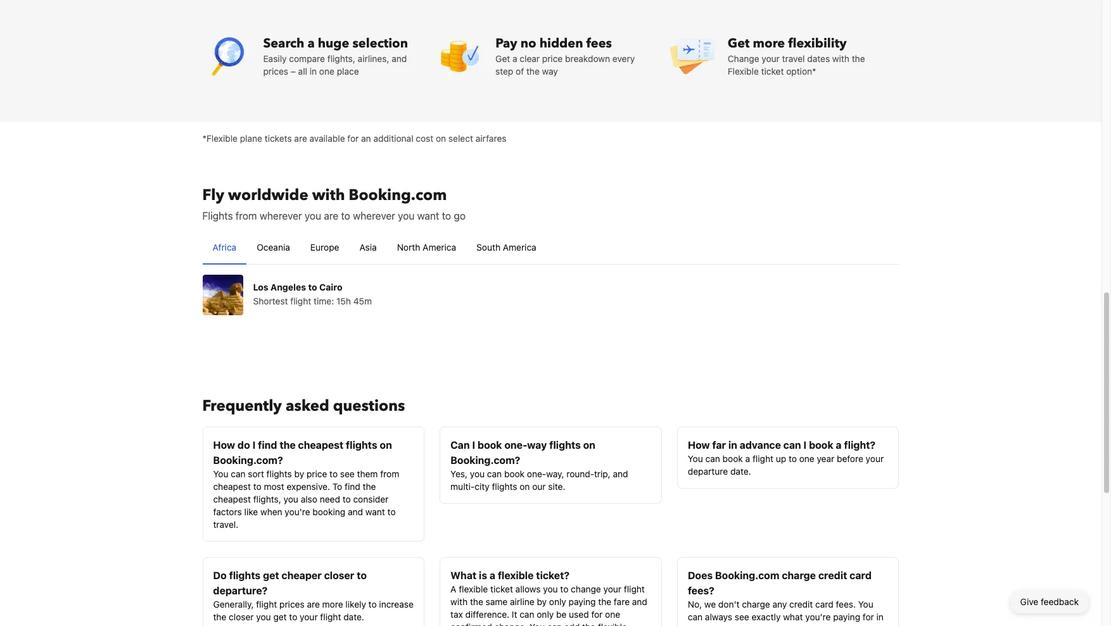 Task type: vqa. For each thing, say whether or not it's contained in the screenshot.


Task type: locate. For each thing, give the bounding box(es) containing it.
2 horizontal spatial in
[[877, 612, 884, 623]]

1 horizontal spatial flexible
[[498, 570, 534, 582]]

0 horizontal spatial breakdown
[[565, 53, 610, 64]]

1 vertical spatial paying
[[834, 612, 861, 623]]

2 vertical spatial one
[[605, 609, 621, 620]]

you down ticket?
[[543, 584, 558, 595]]

1 vertical spatial with
[[312, 185, 345, 206]]

flights right city
[[492, 481, 518, 492]]

1 horizontal spatial breakdown
[[727, 625, 772, 627]]

flight down angeles
[[290, 296, 311, 306]]

prices inside search a huge selection easily compare flights, airlines, and prices – all in one place
[[263, 66, 288, 76]]

0 vertical spatial credit
[[819, 570, 848, 582]]

can down no,
[[688, 612, 703, 623]]

you inside what is a flexible ticket? a flexible ticket allows you to change your flight with the same airline by only paying the fare and tax difference. it can only be used for one confirmed change. you can add the flexi
[[543, 584, 558, 595]]

a right is
[[490, 570, 496, 582]]

are down 'cheaper'
[[307, 599, 320, 610]]

0 vertical spatial date.
[[731, 466, 752, 477]]

from inside fly worldwide with booking.com flights from wherever you are to wherever you want to go
[[236, 210, 257, 222]]

with inside get more flexibility change your travel dates with the flexible ticket option*
[[833, 53, 850, 64]]

america right south
[[503, 242, 537, 253]]

for right used
[[592, 609, 603, 620]]

to inside how far in advance can i book a flight? you can book a flight up to one year before your departure date.
[[789, 454, 797, 464]]

you
[[305, 210, 321, 222], [398, 210, 415, 222], [470, 469, 485, 479], [284, 494, 298, 505], [543, 584, 558, 595], [256, 612, 271, 623]]

the down no,
[[688, 625, 701, 627]]

0 horizontal spatial in
[[310, 66, 317, 76]]

a
[[308, 35, 315, 52], [513, 53, 518, 64], [836, 440, 842, 451], [746, 454, 751, 464], [490, 570, 496, 582]]

get left 'cheaper'
[[263, 570, 279, 582]]

1 horizontal spatial ticket
[[762, 66, 784, 76]]

by inside what is a flexible ticket? a flexible ticket allows you to change your flight with the same airline by only paying the fare and tax difference. it can only be used for one confirmed change. you can add the flexi
[[537, 597, 547, 608]]

flight down the advance
[[753, 454, 774, 464]]

see inside does booking.com charge credit card fees? no, we don't charge any credit card fees. you can always see exactly what you're paying for in the price breakdown when reviewing yo
[[735, 612, 750, 623]]

one left place
[[319, 66, 335, 76]]

prices down easily
[[263, 66, 288, 76]]

pay
[[496, 35, 518, 52]]

1 vertical spatial in
[[729, 440, 738, 451]]

yes,
[[451, 469, 468, 479]]

1 horizontal spatial for
[[592, 609, 603, 620]]

1 vertical spatial credit
[[790, 599, 813, 610]]

on down questions on the left of page
[[380, 440, 392, 451]]

2 how from the left
[[688, 440, 710, 451]]

tab list containing africa
[[203, 231, 900, 265]]

1 i from the left
[[253, 440, 256, 451]]

date. down the advance
[[731, 466, 752, 477]]

prices for get
[[280, 599, 305, 610]]

how left far
[[688, 440, 710, 451]]

2 i from the left
[[472, 440, 475, 451]]

the inside 'pay no hidden fees get a clear price breakdown every step of the way'
[[527, 66, 540, 76]]

0 vertical spatial one
[[319, 66, 335, 76]]

0 vertical spatial one-
[[505, 440, 527, 451]]

fees?
[[688, 585, 715, 597]]

factors
[[213, 507, 242, 518]]

0 horizontal spatial from
[[236, 210, 257, 222]]

a inside what is a flexible ticket? a flexible ticket allows you to change your flight with the same airline by only paying the fare and tax difference. it can only be used for one confirmed change. you can add the flexi
[[490, 570, 496, 582]]

prices for huge
[[263, 66, 288, 76]]

i
[[253, 440, 256, 451], [472, 440, 475, 451], [804, 440, 807, 451]]

get inside 'pay no hidden fees get a clear price breakdown every step of the way'
[[496, 53, 510, 64]]

ticket down 'travel' at the right top of the page
[[762, 66, 784, 76]]

on left our
[[520, 481, 530, 492]]

1 vertical spatial breakdown
[[727, 625, 772, 627]]

your
[[762, 53, 780, 64], [866, 454, 884, 464], [604, 584, 622, 595], [300, 612, 318, 623]]

2 vertical spatial price
[[704, 625, 724, 627]]

1 horizontal spatial booking.com?
[[451, 455, 521, 466]]

cheaper
[[282, 570, 322, 582]]

more left likely
[[322, 599, 343, 610]]

flights inside do flights get cheaper closer to departure? generally, flight prices are more likely to increase the closer you get to your flight date.
[[229, 570, 261, 582]]

2 booking.com? from the left
[[451, 455, 521, 466]]

can
[[784, 440, 802, 451], [706, 454, 721, 464], [231, 469, 246, 479], [487, 469, 502, 479], [520, 609, 535, 620], [688, 612, 703, 623], [548, 622, 562, 627]]

airlines,
[[358, 53, 389, 64]]

0 vertical spatial prices
[[263, 66, 288, 76]]

2 vertical spatial are
[[307, 599, 320, 610]]

a up compare
[[308, 35, 315, 52]]

0 horizontal spatial how
[[213, 440, 235, 451]]

1 horizontal spatial date.
[[731, 466, 752, 477]]

charge
[[782, 570, 816, 582], [742, 599, 771, 610]]

booking.com inside does booking.com charge credit card fees? no, we don't charge any credit card fees. you can always see exactly what you're paying for in the price breakdown when reviewing yo
[[716, 570, 780, 582]]

more up 'travel' at the right top of the page
[[753, 35, 785, 52]]

0 horizontal spatial see
[[340, 469, 355, 479]]

1 vertical spatial one-
[[527, 469, 547, 479]]

1 horizontal spatial flights,
[[328, 53, 355, 64]]

the down clear on the left top of page
[[527, 66, 540, 76]]

booking.com? up city
[[451, 455, 521, 466]]

can left sort
[[231, 469, 246, 479]]

only left be
[[537, 609, 554, 620]]

1 vertical spatial way
[[527, 440, 547, 451]]

2 vertical spatial with
[[451, 597, 468, 608]]

to
[[333, 481, 342, 492]]

0 horizontal spatial i
[[253, 440, 256, 451]]

when down what
[[774, 625, 796, 627]]

los angeles to cairo image
[[203, 275, 243, 315]]

see up to
[[340, 469, 355, 479]]

wherever
[[260, 210, 302, 222], [353, 210, 395, 222]]

prices inside do flights get cheaper closer to departure? generally, flight prices are more likely to increase the closer you get to your flight date.
[[280, 599, 305, 610]]

year
[[817, 454, 835, 464]]

i inside can i book one-way flights on booking.com? yes, you can book one-way, round-trip, and multi-city flights on our site.
[[472, 440, 475, 451]]

your up fare
[[604, 584, 622, 595]]

flights, down most in the left of the page
[[253, 494, 281, 505]]

wherever up asia
[[353, 210, 395, 222]]

get more flexibility change your travel dates with the flexible ticket option*
[[728, 35, 866, 76]]

1 vertical spatial prices
[[280, 599, 305, 610]]

flexibility
[[789, 35, 847, 52]]

prices
[[263, 66, 288, 76], [280, 599, 305, 610]]

tab list
[[203, 231, 900, 265]]

more inside do flights get cheaper closer to departure? generally, flight prices are more likely to increase the closer you get to your flight date.
[[322, 599, 343, 610]]

in
[[310, 66, 317, 76], [729, 440, 738, 451], [877, 612, 884, 623]]

0 horizontal spatial america
[[423, 242, 456, 253]]

1 horizontal spatial from
[[380, 469, 400, 479]]

1 vertical spatial more
[[322, 599, 343, 610]]

1 horizontal spatial see
[[735, 612, 750, 623]]

what
[[451, 570, 477, 582]]

1 horizontal spatial price
[[542, 53, 563, 64]]

1 booking.com? from the left
[[213, 455, 283, 466]]

how do i find the cheapest flights on booking.com? you can sort flights by price to see them from cheapest to most expensive. to find the cheapest flights, you also need to consider factors like when you're booking and want to travel.
[[213, 440, 400, 530]]

one inside search a huge selection easily compare flights, airlines, and prices – all in one place
[[319, 66, 335, 76]]

flights,
[[328, 53, 355, 64], [253, 494, 281, 505]]

want down 'consider'
[[366, 507, 385, 518]]

0 vertical spatial card
[[850, 570, 872, 582]]

1 vertical spatial flexible
[[459, 584, 488, 595]]

0 horizontal spatial when
[[261, 507, 282, 518]]

our
[[533, 481, 546, 492]]

with
[[833, 53, 850, 64], [312, 185, 345, 206], [451, 597, 468, 608]]

charge up 'exactly'
[[742, 599, 771, 610]]

by inside how do i find the cheapest flights on booking.com? you can sort flights by price to see them from cheapest to most expensive. to find the cheapest flights, you also need to consider factors like when you're booking and want to travel.
[[294, 469, 304, 479]]

you up europe
[[305, 210, 321, 222]]

multi-
[[451, 481, 475, 492]]

like
[[244, 507, 258, 518]]

0 vertical spatial ticket
[[762, 66, 784, 76]]

same
[[486, 597, 508, 608]]

0 vertical spatial get
[[263, 570, 279, 582]]

site.
[[548, 481, 566, 492]]

2 wherever from the left
[[353, 210, 395, 222]]

wherever down worldwide
[[260, 210, 302, 222]]

are inside do flights get cheaper closer to departure? generally, flight prices are more likely to increase the closer you get to your flight date.
[[307, 599, 320, 610]]

in right far
[[729, 440, 738, 451]]

and
[[392, 53, 407, 64], [613, 469, 628, 479], [348, 507, 363, 518], [632, 597, 648, 608]]

america for north america
[[423, 242, 456, 253]]

45m
[[354, 296, 372, 306]]

need
[[320, 494, 340, 505]]

tax
[[451, 609, 463, 620]]

shortest
[[253, 296, 288, 306]]

airline
[[510, 597, 535, 608]]

on
[[436, 133, 446, 144], [380, 440, 392, 451], [584, 440, 596, 451], [520, 481, 530, 492]]

for
[[348, 133, 359, 144], [592, 609, 603, 620], [863, 612, 875, 623]]

cheapest
[[298, 440, 344, 451], [213, 481, 251, 492], [213, 494, 251, 505]]

you left sort
[[213, 469, 229, 479]]

booking.com? up sort
[[213, 455, 283, 466]]

1 vertical spatial card
[[816, 599, 834, 610]]

0 horizontal spatial flights,
[[253, 494, 281, 505]]

in right 'all'
[[310, 66, 317, 76]]

1 horizontal spatial by
[[537, 597, 547, 608]]

1 horizontal spatial more
[[753, 35, 785, 52]]

we
[[705, 599, 716, 610]]

select
[[449, 133, 473, 144]]

want
[[417, 210, 440, 222], [366, 507, 385, 518]]

1 how from the left
[[213, 440, 235, 451]]

2 vertical spatial in
[[877, 612, 884, 623]]

flexible up allows
[[498, 570, 534, 582]]

i inside how far in advance can i book a flight? you can book a flight up to one year before your departure date.
[[804, 440, 807, 451]]

are
[[294, 133, 307, 144], [324, 210, 339, 222], [307, 599, 320, 610]]

credit up fees.
[[819, 570, 848, 582]]

only up be
[[549, 597, 567, 608]]

1 vertical spatial price
[[307, 469, 327, 479]]

1 horizontal spatial want
[[417, 210, 440, 222]]

your down flight?
[[866, 454, 884, 464]]

2 horizontal spatial price
[[704, 625, 724, 627]]

more
[[753, 35, 785, 52], [322, 599, 343, 610]]

ticket
[[762, 66, 784, 76], [491, 584, 513, 595]]

1 horizontal spatial how
[[688, 440, 710, 451]]

find
[[258, 440, 277, 451], [345, 481, 361, 492]]

price
[[542, 53, 563, 64], [307, 469, 327, 479], [704, 625, 724, 627]]

0 horizontal spatial booking.com
[[349, 185, 447, 206]]

what is a flexible ticket? a flexible ticket allows you to change your flight with the same airline by only paying the fare and tax difference. it can only be used for one confirmed change. you can add the flexi
[[451, 570, 648, 627]]

flexible
[[498, 570, 534, 582], [459, 584, 488, 595]]

0 vertical spatial more
[[753, 35, 785, 52]]

one down fare
[[605, 609, 621, 620]]

your left 'travel' at the right top of the page
[[762, 53, 780, 64]]

1 vertical spatial cheapest
[[213, 481, 251, 492]]

0 vertical spatial paying
[[569, 597, 596, 608]]

0 horizontal spatial credit
[[790, 599, 813, 610]]

your inside do flights get cheaper closer to departure? generally, flight prices are more likely to increase the closer you get to your flight date.
[[300, 612, 318, 623]]

2 horizontal spatial with
[[833, 53, 850, 64]]

price down hidden
[[542, 53, 563, 64]]

sort
[[248, 469, 264, 479]]

frequently asked questions
[[203, 396, 405, 417]]

booking
[[313, 507, 346, 518]]

2 horizontal spatial one
[[800, 454, 815, 464]]

0 vertical spatial flights,
[[328, 53, 355, 64]]

how inside how do i find the cheapest flights on booking.com? you can sort flights by price to see them from cheapest to most expensive. to find the cheapest flights, you also need to consider factors like when you're booking and want to travel.
[[213, 440, 235, 451]]

you up north
[[398, 210, 415, 222]]

with up tax
[[451, 597, 468, 608]]

0 vertical spatial booking.com
[[349, 185, 447, 206]]

a up before
[[836, 440, 842, 451]]

can inside how do i find the cheapest flights on booking.com? you can sort flights by price to see them from cheapest to most expensive. to find the cheapest flights, you also need to consider factors like when you're booking and want to travel.
[[231, 469, 246, 479]]

by
[[294, 469, 304, 479], [537, 597, 547, 608]]

0 vertical spatial breakdown
[[565, 53, 610, 64]]

you up the departure
[[688, 454, 703, 464]]

0 vertical spatial want
[[417, 210, 440, 222]]

one- right can
[[505, 440, 527, 451]]

can up the up at the right bottom
[[784, 440, 802, 451]]

breakdown
[[565, 53, 610, 64], [727, 625, 772, 627]]

flight inside los angeles to cairo shortest flight time: 15h 45m
[[290, 296, 311, 306]]

from
[[236, 210, 257, 222], [380, 469, 400, 479]]

fees
[[587, 35, 612, 52]]

used
[[569, 609, 589, 620]]

0 vertical spatial with
[[833, 53, 850, 64]]

0 vertical spatial flexible
[[498, 570, 534, 582]]

one- up our
[[527, 469, 547, 479]]

ticket inside get more flexibility change your travel dates with the flexible ticket option*
[[762, 66, 784, 76]]

1 vertical spatial from
[[380, 469, 400, 479]]

flight up fare
[[624, 584, 645, 595]]

increase
[[379, 599, 414, 610]]

breakdown down the fees
[[565, 53, 610, 64]]

0 horizontal spatial closer
[[229, 612, 254, 623]]

0 horizontal spatial more
[[322, 599, 343, 610]]

with up europe
[[312, 185, 345, 206]]

can up city
[[487, 469, 502, 479]]

1 vertical spatial flights,
[[253, 494, 281, 505]]

in inside search a huge selection easily compare flights, airlines, and prices – all in one place
[[310, 66, 317, 76]]

you down departure?
[[256, 612, 271, 623]]

booking.com?
[[213, 455, 283, 466], [451, 455, 521, 466]]

price up expensive.
[[307, 469, 327, 479]]

1 horizontal spatial paying
[[834, 612, 861, 623]]

booking.com? inside can i book one-way flights on booking.com? yes, you can book one-way, round-trip, and multi-city flights on our site.
[[451, 455, 521, 466]]

flight inside what is a flexible ticket? a flexible ticket allows you to change your flight with the same airline by only paying the fare and tax difference. it can only be used for one confirmed change. you can add the flexi
[[624, 584, 645, 595]]

when right like
[[261, 507, 282, 518]]

option*
[[787, 66, 817, 76]]

paying down fees.
[[834, 612, 861, 623]]

charge up any
[[782, 570, 816, 582]]

0 horizontal spatial wherever
[[260, 210, 302, 222]]

0 vertical spatial way
[[542, 66, 558, 76]]

find right to
[[345, 481, 361, 492]]

give
[[1021, 597, 1039, 608]]

are up europe
[[324, 210, 339, 222]]

one inside how far in advance can i book a flight? you can book a flight up to one year before your departure date.
[[800, 454, 815, 464]]

flights
[[203, 210, 233, 222]]

plane
[[240, 133, 262, 144]]

the inside do flights get cheaper closer to departure? generally, flight prices are more likely to increase the closer you get to your flight date.
[[213, 612, 227, 623]]

how inside how far in advance can i book a flight? you can book a flight up to one year before your departure date.
[[688, 440, 710, 451]]

0 vertical spatial see
[[340, 469, 355, 479]]

way down hidden
[[542, 66, 558, 76]]

breakdown down 'exactly'
[[727, 625, 772, 627]]

1 horizontal spatial one
[[605, 609, 621, 620]]

1 vertical spatial get
[[496, 53, 510, 64]]

to down 'cheaper'
[[289, 612, 297, 623]]

1 horizontal spatial card
[[850, 570, 872, 582]]

round-
[[567, 469, 595, 479]]

you inside how do i find the cheapest flights on booking.com? you can sort flights by price to see them from cheapest to most expensive. to find the cheapest flights, you also need to consider factors like when you're booking and want to travel.
[[284, 494, 298, 505]]

booking.com up don't at the right
[[716, 570, 780, 582]]

1 vertical spatial find
[[345, 481, 361, 492]]

0 horizontal spatial get
[[496, 53, 510, 64]]

flights, inside how do i find the cheapest flights on booking.com? you can sort flights by price to see them from cheapest to most expensive. to find the cheapest flights, you also need to consider factors like when you're booking and want to travel.
[[253, 494, 281, 505]]

1 horizontal spatial get
[[728, 35, 750, 52]]

by down allows
[[537, 597, 547, 608]]

1 horizontal spatial closer
[[324, 570, 355, 582]]

card up you're
[[816, 599, 834, 610]]

your inside how far in advance can i book a flight? you can book a flight up to one year before your departure date.
[[866, 454, 884, 464]]

to up likely
[[357, 570, 367, 582]]

paying inside does booking.com charge credit card fees? no, we don't charge any credit card fees. you can always see exactly what you're paying for in the price breakdown when reviewing yo
[[834, 612, 861, 623]]

flexible down is
[[459, 584, 488, 595]]

1 horizontal spatial with
[[451, 597, 468, 608]]

1 vertical spatial one
[[800, 454, 815, 464]]

1 horizontal spatial credit
[[819, 570, 848, 582]]

i right the advance
[[804, 440, 807, 451]]

step
[[496, 66, 514, 76]]

card
[[850, 570, 872, 582], [816, 599, 834, 610]]

and inside how do i find the cheapest flights on booking.com? you can sort flights by price to see them from cheapest to most expensive. to find the cheapest flights, you also need to consider factors like when you're booking and want to travel.
[[348, 507, 363, 518]]

fly worldwide with booking.com flights from wherever you are to wherever you want to go
[[203, 185, 466, 222]]

flight
[[290, 296, 311, 306], [753, 454, 774, 464], [624, 584, 645, 595], [256, 599, 277, 610], [320, 612, 341, 623]]

the inside get more flexibility change your travel dates with the flexible ticket option*
[[852, 53, 866, 64]]

and inside search a huge selection easily compare flights, airlines, and prices – all in one place
[[392, 53, 407, 64]]

for right you're
[[863, 612, 875, 623]]

0 vertical spatial price
[[542, 53, 563, 64]]

get up change
[[728, 35, 750, 52]]

a inside 'pay no hidden fees get a clear price breakdown every step of the way'
[[513, 53, 518, 64]]

with inside fly worldwide with booking.com flights from wherever you are to wherever you want to go
[[312, 185, 345, 206]]

to down sort
[[253, 481, 262, 492]]

flights, up place
[[328, 53, 355, 64]]

paying
[[569, 597, 596, 608], [834, 612, 861, 623]]

a
[[451, 584, 457, 595]]

1 america from the left
[[423, 242, 456, 253]]

how far in advance can i book a flight? you can book a flight up to one year before your departure date.
[[688, 440, 884, 477]]

find right do on the left bottom of the page
[[258, 440, 277, 451]]

booking.com up north
[[349, 185, 447, 206]]

the
[[852, 53, 866, 64], [527, 66, 540, 76], [280, 440, 296, 451], [363, 481, 376, 492], [470, 597, 484, 608], [599, 597, 612, 608], [213, 612, 227, 623], [583, 622, 596, 627], [688, 625, 701, 627]]

advance
[[740, 440, 781, 451]]

i inside how do i find the cheapest flights on booking.com? you can sort flights by price to see them from cheapest to most expensive. to find the cheapest flights, you also need to consider factors like when you're booking and want to travel.
[[253, 440, 256, 451]]

1 vertical spatial closer
[[229, 612, 254, 623]]

1 vertical spatial ticket
[[491, 584, 513, 595]]

do
[[213, 570, 227, 582]]

change
[[728, 53, 760, 64]]

card up fees.
[[850, 570, 872, 582]]

3 i from the left
[[804, 440, 807, 451]]

1 horizontal spatial when
[[774, 625, 796, 627]]

1 vertical spatial booking.com
[[716, 570, 780, 582]]

you up you're
[[284, 494, 298, 505]]

2 vertical spatial cheapest
[[213, 494, 251, 505]]

with right the dates
[[833, 53, 850, 64]]

1 vertical spatial want
[[366, 507, 385, 518]]

2 america from the left
[[503, 242, 537, 253]]

a up of
[[513, 53, 518, 64]]

the down generally,
[[213, 612, 227, 623]]

date. down likely
[[344, 612, 364, 623]]

cairo
[[319, 282, 343, 293]]

way up way,
[[527, 440, 547, 451]]

1 horizontal spatial in
[[729, 440, 738, 451]]

for left an at the left
[[348, 133, 359, 144]]

0 horizontal spatial find
[[258, 440, 277, 451]]

2 horizontal spatial i
[[804, 440, 807, 451]]

flights
[[346, 440, 378, 451], [550, 440, 581, 451], [267, 469, 292, 479], [492, 481, 518, 492], [229, 570, 261, 582]]



Task type: describe. For each thing, give the bounding box(es) containing it.
when inside how do i find the cheapest flights on booking.com? you can sort flights by price to see them from cheapest to most expensive. to find the cheapest flights, you also need to consider factors like when you're booking and want to travel.
[[261, 507, 282, 518]]

you inside do flights get cheaper closer to departure? generally, flight prices are more likely to increase the closer you get to your flight date.
[[256, 612, 271, 623]]

from inside how do i find the cheapest flights on booking.com? you can sort flights by price to see them from cheapest to most expensive. to find the cheapest flights, you also need to consider factors like when you're booking and want to travel.
[[380, 469, 400, 479]]

ticket?
[[536, 570, 570, 582]]

no
[[521, 35, 537, 52]]

up
[[776, 454, 787, 464]]

on inside how do i find the cheapest flights on booking.com? you can sort flights by price to see them from cheapest to most expensive. to find the cheapest flights, you also need to consider factors like when you're booking and want to travel.
[[380, 440, 392, 451]]

the up difference.
[[470, 597, 484, 608]]

no,
[[688, 599, 702, 610]]

1 horizontal spatial find
[[345, 481, 361, 492]]

trip,
[[595, 469, 611, 479]]

flexible
[[728, 66, 759, 76]]

to inside los angeles to cairo shortest flight time: 15h 45m
[[308, 282, 317, 293]]

want inside fly worldwide with booking.com flights from wherever you are to wherever you want to go
[[417, 210, 440, 222]]

all
[[298, 66, 307, 76]]

to down 'consider'
[[388, 507, 396, 518]]

book down far
[[723, 454, 743, 464]]

booking.com inside fly worldwide with booking.com flights from wherever you are to wherever you want to go
[[349, 185, 447, 206]]

can inside does booking.com charge credit card fees? no, we don't charge any credit card fees. you can always see exactly what you're paying for in the price breakdown when reviewing yo
[[688, 612, 703, 623]]

for inside what is a flexible ticket? a flexible ticket allows you to change your flight with the same airline by only paying the fare and tax difference. it can only be used for one confirmed change. you can add the flexi
[[592, 609, 603, 620]]

0 horizontal spatial for
[[348, 133, 359, 144]]

how for how far in advance can i book a flight?
[[688, 440, 710, 451]]

breakdown inside does booking.com charge credit card fees? no, we don't charge any credit card fees. you can always see exactly what you're paying for in the price breakdown when reviewing yo
[[727, 625, 772, 627]]

flights up "them"
[[346, 440, 378, 451]]

fly
[[203, 185, 224, 206]]

paying inside what is a flexible ticket? a flexible ticket allows you to change your flight with the same airline by only paying the fare and tax difference. it can only be used for one confirmed change. you can add the flexi
[[569, 597, 596, 608]]

south
[[477, 242, 501, 253]]

change.
[[495, 622, 527, 627]]

*flexible
[[203, 133, 238, 144]]

on up round-
[[584, 440, 596, 451]]

what
[[784, 612, 803, 623]]

fees.
[[836, 599, 856, 610]]

pay no hidden fees get a clear price breakdown every step of the way
[[496, 35, 635, 76]]

flights, inside search a huge selection easily compare flights, airlines, and prices – all in one place
[[328, 53, 355, 64]]

to right need
[[343, 494, 351, 505]]

difference.
[[466, 609, 510, 620]]

easily
[[263, 53, 287, 64]]

you inside how far in advance can i book a flight? you can book a flight up to one year before your departure date.
[[688, 454, 703, 464]]

can up the departure
[[706, 454, 721, 464]]

get inside get more flexibility change your travel dates with the flexible ticket option*
[[728, 35, 750, 52]]

1 wherever from the left
[[260, 210, 302, 222]]

for inside does booking.com charge credit card fees? no, we don't charge any credit card fees. you can always see exactly what you're paying for in the price breakdown when reviewing yo
[[863, 612, 875, 623]]

1 vertical spatial charge
[[742, 599, 771, 610]]

you inside what is a flexible ticket? a flexible ticket allows you to change your flight with the same airline by only paying the fare and tax difference. it can only be used for one confirmed change. you can add the flexi
[[530, 622, 545, 627]]

can down be
[[548, 622, 562, 627]]

confirmed
[[451, 622, 492, 627]]

the down used
[[583, 622, 596, 627]]

you inside how do i find the cheapest flights on booking.com? you can sort flights by price to see them from cheapest to most expensive. to find the cheapest flights, you also need to consider factors like when you're booking and want to travel.
[[213, 469, 229, 479]]

compare
[[289, 53, 325, 64]]

to up europe button
[[341, 210, 350, 222]]

questions
[[333, 396, 405, 417]]

0 horizontal spatial card
[[816, 599, 834, 610]]

the up 'consider'
[[363, 481, 376, 492]]

do
[[238, 440, 250, 451]]

price inside how do i find the cheapest flights on booking.com? you can sort flights by price to see them from cheapest to most expensive. to find the cheapest flights, you also need to consider factors like when you're booking and want to travel.
[[307, 469, 327, 479]]

does
[[688, 570, 713, 582]]

in inside how far in advance can i book a flight? you can book a flight up to one year before your departure date.
[[729, 440, 738, 451]]

can inside can i book one-way flights on booking.com? yes, you can book one-way, round-trip, and multi-city flights on our site.
[[487, 469, 502, 479]]

0 vertical spatial are
[[294, 133, 307, 144]]

how for how do i find the cheapest flights on booking.com?
[[213, 440, 235, 451]]

angeles
[[271, 282, 306, 293]]

to right likely
[[369, 599, 377, 610]]

before
[[837, 454, 864, 464]]

0 vertical spatial only
[[549, 597, 567, 608]]

europe button
[[300, 231, 350, 264]]

asked
[[286, 396, 329, 417]]

far
[[713, 440, 726, 451]]

flight down departure?
[[256, 599, 277, 610]]

asia button
[[350, 231, 387, 264]]

does booking.com charge credit card fees? no, we don't charge any credit card fees. you can always see exactly what you're paying for in the price breakdown when reviewing yo
[[688, 570, 884, 627]]

be
[[557, 609, 567, 620]]

date. inside how far in advance can i book a flight? you can book a flight up to one year before your departure date.
[[731, 466, 752, 477]]

frequently
[[203, 396, 282, 417]]

with inside what is a flexible ticket? a flexible ticket allows you to change your flight with the same airline by only paying the fare and tax difference. it can only be used for one confirmed change. you can add the flexi
[[451, 597, 468, 608]]

can right "it"
[[520, 609, 535, 620]]

airfares
[[476, 133, 507, 144]]

a down the advance
[[746, 454, 751, 464]]

0 vertical spatial closer
[[324, 570, 355, 582]]

south america button
[[467, 231, 547, 264]]

go
[[454, 210, 466, 222]]

breakdown inside 'pay no hidden fees get a clear price breakdown every step of the way'
[[565, 53, 610, 64]]

every
[[613, 53, 635, 64]]

way inside 'pay no hidden fees get a clear price breakdown every step of the way'
[[542, 66, 558, 76]]

south america
[[477, 242, 537, 253]]

city
[[475, 481, 490, 492]]

0 vertical spatial find
[[258, 440, 277, 451]]

any
[[773, 599, 787, 610]]

feedback
[[1041, 597, 1079, 608]]

the inside does booking.com charge credit card fees? no, we don't charge any credit card fees. you can always see exactly what you're paying for in the price breakdown when reviewing yo
[[688, 625, 701, 627]]

clear
[[520, 53, 540, 64]]

additional
[[374, 133, 414, 144]]

more inside get more flexibility change your travel dates with the flexible ticket option*
[[753, 35, 785, 52]]

you're
[[285, 507, 310, 518]]

1 vertical spatial get
[[273, 612, 287, 623]]

do flights get cheaper closer to departure? generally, flight prices are more likely to increase the closer you get to your flight date.
[[213, 570, 414, 623]]

available
[[310, 133, 345, 144]]

are inside fly worldwide with booking.com flights from wherever you are to wherever you want to go
[[324, 210, 339, 222]]

and inside can i book one-way flights on booking.com? yes, you can book one-way, round-trip, and multi-city flights on our site.
[[613, 469, 628, 479]]

flights up way,
[[550, 440, 581, 451]]

and inside what is a flexible ticket? a flexible ticket allows you to change your flight with the same airline by only paying the fare and tax difference. it can only be used for one confirmed change. you can add the flexi
[[632, 597, 648, 608]]

a inside search a huge selection easily compare flights, airlines, and prices – all in one place
[[308, 35, 315, 52]]

an
[[361, 133, 371, 144]]

want inside how do i find the cheapest flights on booking.com? you can sort flights by price to see them from cheapest to most expensive. to find the cheapest flights, you also need to consider factors like when you're booking and want to travel.
[[366, 507, 385, 518]]

africa
[[213, 242, 237, 253]]

price inside 'pay no hidden fees get a clear price breakdown every step of the way'
[[542, 53, 563, 64]]

your inside what is a flexible ticket? a flexible ticket allows you to change your flight with the same airline by only paying the fare and tax difference. it can only be used for one confirmed change. you can add the flexi
[[604, 584, 622, 595]]

way,
[[547, 469, 564, 479]]

don't
[[719, 599, 740, 610]]

is
[[479, 570, 487, 582]]

price inside does booking.com charge credit card fees? no, we don't charge any credit card fees. you can always see exactly what you're paying for in the price breakdown when reviewing yo
[[704, 625, 724, 627]]

the down "frequently asked questions"
[[280, 440, 296, 451]]

book right can
[[478, 440, 502, 451]]

to left go
[[442, 210, 451, 222]]

date. inside do flights get cheaper closer to departure? generally, flight prices are more likely to increase the closer you get to your flight date.
[[344, 612, 364, 623]]

allows
[[516, 584, 541, 595]]

can i book one-way flights on booking.com? yes, you can book one-way, round-trip, and multi-city flights on our site.
[[451, 440, 628, 492]]

give feedback
[[1021, 597, 1079, 608]]

you inside can i book one-way flights on booking.com? yes, you can book one-way, round-trip, and multi-city flights on our site.
[[470, 469, 485, 479]]

give feedback button
[[1011, 591, 1090, 614]]

huge
[[318, 35, 350, 52]]

flight?
[[845, 440, 876, 451]]

travel
[[783, 53, 805, 64]]

1 horizontal spatial charge
[[782, 570, 816, 582]]

flight inside how far in advance can i book a flight? you can book a flight up to one year before your departure date.
[[753, 454, 774, 464]]

when inside does booking.com charge credit card fees? no, we don't charge any credit card fees. you can always see exactly what you're paying for in the price breakdown when reviewing yo
[[774, 625, 796, 627]]

always
[[705, 612, 733, 623]]

see inside how do i find the cheapest flights on booking.com? you can sort flights by price to see them from cheapest to most expensive. to find the cheapest flights, you also need to consider factors like when you're booking and want to travel.
[[340, 469, 355, 479]]

add
[[565, 622, 580, 627]]

america for south america
[[503, 242, 537, 253]]

exactly
[[752, 612, 781, 623]]

book left way,
[[505, 469, 525, 479]]

15h
[[337, 296, 351, 306]]

also
[[301, 494, 318, 505]]

hidden
[[540, 35, 583, 52]]

you inside does booking.com charge credit card fees? no, we don't charge any credit card fees. you can always see exactly what you're paying for in the price breakdown when reviewing yo
[[859, 599, 874, 610]]

booking.com? inside how do i find the cheapest flights on booking.com? you can sort flights by price to see them from cheapest to most expensive. to find the cheapest flights, you also need to consider factors like when you're booking and want to travel.
[[213, 455, 283, 466]]

0 horizontal spatial flexible
[[459, 584, 488, 595]]

fare
[[614, 597, 630, 608]]

to up to
[[330, 469, 338, 479]]

to inside what is a flexible ticket? a flexible ticket allows you to change your flight with the same airline by only paying the fare and tax difference. it can only be used for one confirmed change. you can add the flexi
[[561, 584, 569, 595]]

travel.
[[213, 519, 239, 530]]

ticket inside what is a flexible ticket? a flexible ticket allows you to change your flight with the same airline by only paying the fare and tax difference. it can only be used for one confirmed change. you can add the flexi
[[491, 584, 513, 595]]

1 vertical spatial only
[[537, 609, 554, 620]]

0 vertical spatial cheapest
[[298, 440, 344, 451]]

your inside get more flexibility change your travel dates with the flexible ticket option*
[[762, 53, 780, 64]]

north america
[[397, 242, 456, 253]]

time:
[[314, 296, 334, 306]]

tickets
[[265, 133, 292, 144]]

*flexible plane tickets are available for an additional cost on select airfares
[[203, 133, 507, 144]]

way inside can i book one-way flights on booking.com? yes, you can book one-way, round-trip, and multi-city flights on our site.
[[527, 440, 547, 451]]

flight down 'cheaper'
[[320, 612, 341, 623]]

place
[[337, 66, 359, 76]]

of
[[516, 66, 524, 76]]

reviewing
[[799, 625, 838, 627]]

flights up most in the left of the page
[[267, 469, 292, 479]]

the left fare
[[599, 597, 612, 608]]

north
[[397, 242, 420, 253]]

likely
[[346, 599, 366, 610]]

one inside what is a flexible ticket? a flexible ticket allows you to change your flight with the same airline by only paying the fare and tax difference. it can only be used for one confirmed change. you can add the flexi
[[605, 609, 621, 620]]

book up the "year"
[[809, 440, 834, 451]]

expensive.
[[287, 481, 330, 492]]

dates
[[808, 53, 830, 64]]

north america button
[[387, 231, 467, 264]]

selection
[[353, 35, 408, 52]]

on right cost
[[436, 133, 446, 144]]

in inside does booking.com charge credit card fees? no, we don't charge any credit card fees. you can always see exactly what you're paying for in the price breakdown when reviewing yo
[[877, 612, 884, 623]]

you're
[[806, 612, 831, 623]]



